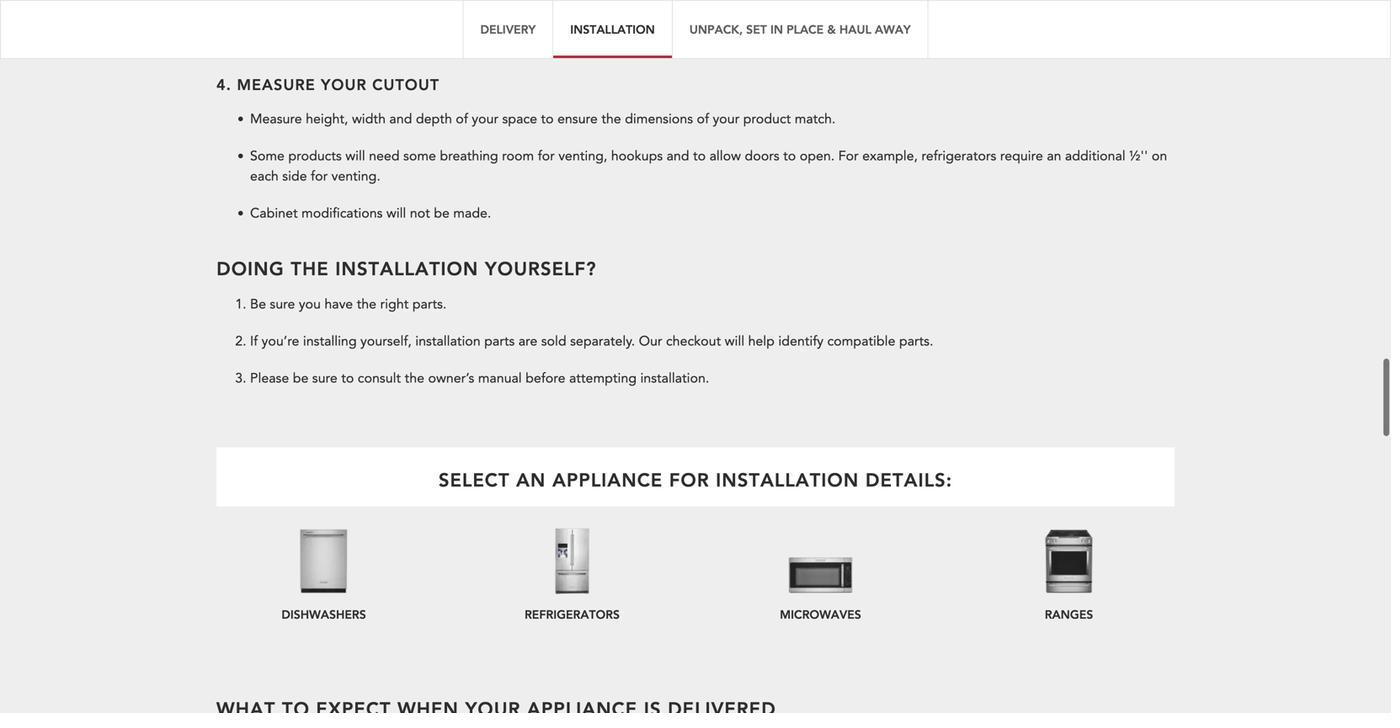 Task type: describe. For each thing, give the bounding box(es) containing it.
0 horizontal spatial be
[[293, 369, 309, 388]]

side
[[282, 167, 307, 186]]

venting,
[[559, 147, 608, 166]]

ranges link
[[954, 507, 1185, 641]]

to left consult
[[341, 369, 354, 388]]

depth
[[416, 110, 452, 128]]

½''
[[1130, 147, 1149, 166]]

doing the installation yourself?
[[217, 256, 597, 281]]

personal
[[696, 26, 748, 44]]

banisters,
[[512, 26, 570, 44]]

handrails,
[[450, 26, 508, 44]]

compatible
[[828, 332, 896, 351]]

cutout
[[372, 75, 440, 94]]

width
[[352, 110, 386, 128]]

0 horizontal spatial your
[[321, 75, 367, 94]]

cabinet
[[250, 204, 298, 223]]

appliance
[[553, 468, 663, 492]]

some
[[404, 147, 436, 166]]

won't
[[274, 26, 308, 44]]

room
[[502, 147, 534, 166]]

0 horizontal spatial parts.
[[413, 295, 447, 314]]

screen
[[574, 26, 613, 44]]

some products will need some breathing room for venting, hookups and to allow doors to open. for example, refrigerators require an additional ½'' on each side for venting.
[[250, 147, 1168, 186]]

installing
[[303, 332, 357, 351]]

1 vertical spatial installation
[[416, 332, 481, 351]]

need
[[369, 147, 400, 166]]

please
[[250, 369, 289, 388]]

right
[[380, 295, 409, 314]]

cabinet modifications will not be made.
[[250, 204, 491, 223]]

or
[[655, 26, 668, 44]]

checkout
[[666, 332, 721, 351]]

we won't remove interior doors, handrails, banisters, screen doors or any personal possessions.
[[250, 26, 827, 44]]

dishwashers link
[[208, 507, 440, 641]]

are
[[519, 332, 538, 351]]

set
[[747, 21, 767, 37]]

require
[[1001, 147, 1044, 166]]

unpack,
[[690, 21, 743, 37]]

have
[[325, 295, 353, 314]]

installation button
[[553, 0, 672, 59]]

you
[[299, 295, 321, 314]]

1 vertical spatial parts.
[[900, 332, 934, 351]]

help
[[749, 332, 775, 351]]

any
[[672, 26, 693, 44]]

yourself,
[[361, 332, 412, 351]]

select
[[439, 468, 510, 492]]

consult
[[358, 369, 401, 388]]

refrigerators
[[922, 147, 997, 166]]

1 horizontal spatial your
[[472, 110, 499, 128]]

1 vertical spatial measure
[[250, 110, 302, 128]]

haul
[[840, 21, 872, 37]]

doors inside 'some products will need some breathing room for venting, hookups and to allow doors to open. for example, refrigerators require an additional ½'' on each side for venting.'
[[745, 147, 780, 166]]

microwave installation image
[[787, 556, 855, 595]]

2 horizontal spatial will
[[725, 332, 745, 351]]

doing
[[217, 256, 285, 281]]

refrigerator installation image
[[539, 528, 606, 595]]

possessions.
[[752, 26, 827, 44]]

for
[[670, 468, 710, 492]]

measure height, width and depth of your space to ensure the dimensions of your product match.
[[250, 110, 836, 128]]

4.
[[217, 75, 232, 94]]

to left allow
[[693, 147, 706, 166]]

not
[[410, 204, 430, 223]]

and inside 'some products will need some breathing room for venting, hookups and to allow doors to open. for example, refrigerators require an additional ½'' on each side for venting.'
[[667, 147, 690, 166]]

installation
[[571, 21, 655, 37]]

2 horizontal spatial your
[[713, 110, 740, 128]]

an
[[516, 468, 546, 492]]

height,
[[306, 110, 348, 128]]

to left open.
[[784, 147, 796, 166]]

manual
[[478, 369, 522, 388]]

interior
[[361, 26, 404, 44]]

remove
[[311, 26, 357, 44]]

microwaves
[[780, 607, 862, 623]]



Task type: locate. For each thing, give the bounding box(es) containing it.
microwaves link
[[705, 507, 937, 641]]

ensure
[[558, 110, 598, 128]]

sold
[[541, 332, 567, 351]]

delivery
[[481, 21, 536, 37]]

for right the room
[[538, 147, 555, 166]]

to right space on the left top
[[541, 110, 554, 128]]

1 horizontal spatial parts.
[[900, 332, 934, 351]]

be right not
[[434, 204, 450, 223]]

0 vertical spatial and
[[390, 110, 412, 128]]

your up allow
[[713, 110, 740, 128]]

of
[[456, 110, 468, 128], [697, 110, 709, 128]]

each
[[250, 167, 279, 186]]

1 horizontal spatial of
[[697, 110, 709, 128]]

measure up some
[[250, 110, 302, 128]]

measure down won't
[[237, 75, 316, 94]]

0 vertical spatial installation
[[335, 256, 479, 281]]

parts
[[485, 332, 515, 351]]

yourself?
[[485, 256, 597, 281]]

1 vertical spatial for
[[311, 167, 328, 186]]

will inside 'some products will need some breathing room for venting, hookups and to allow doors to open. for example, refrigerators require an additional ½'' on each side for venting.'
[[346, 147, 365, 166]]

1 vertical spatial sure
[[312, 369, 338, 388]]

and
[[390, 110, 412, 128], [667, 147, 690, 166]]

some
[[250, 147, 285, 166]]

delivery button
[[463, 0, 553, 59]]

2 of from the left
[[697, 110, 709, 128]]

sure right "be"
[[270, 295, 295, 314]]

0 horizontal spatial and
[[390, 110, 412, 128]]

doors,
[[408, 26, 446, 44]]

parts. right right
[[413, 295, 447, 314]]

of right depth
[[456, 110, 468, 128]]

0 vertical spatial measure
[[237, 75, 316, 94]]

will for modifications
[[387, 204, 406, 223]]

0 horizontal spatial will
[[346, 147, 365, 166]]

0 vertical spatial for
[[538, 147, 555, 166]]

be right please
[[293, 369, 309, 388]]

the
[[602, 110, 621, 128], [291, 256, 329, 281], [357, 295, 377, 314], [405, 369, 425, 388]]

1 vertical spatial will
[[387, 204, 406, 223]]

the right ensure
[[602, 110, 621, 128]]

additional
[[1066, 147, 1126, 166]]

doors left or
[[617, 26, 652, 44]]

1 horizontal spatial be
[[434, 204, 450, 223]]

1 horizontal spatial for
[[538, 147, 555, 166]]

installation up right
[[335, 256, 479, 281]]

will left not
[[387, 204, 406, 223]]

0 vertical spatial doors
[[617, 26, 652, 44]]

0 horizontal spatial sure
[[270, 295, 295, 314]]

allow
[[710, 147, 741, 166]]

doors
[[617, 26, 652, 44], [745, 147, 780, 166]]

1 horizontal spatial doors
[[745, 147, 780, 166]]

4. measure your cutout
[[217, 75, 440, 94]]

range installation image
[[1036, 528, 1103, 595]]

0 vertical spatial be
[[434, 204, 450, 223]]

owner's
[[428, 369, 475, 388]]

0 horizontal spatial of
[[456, 110, 468, 128]]

be sure you have the right parts.
[[250, 295, 447, 314]]

example,
[[863, 147, 918, 166]]

will left help at the right top of the page
[[725, 332, 745, 351]]

&
[[828, 21, 836, 37]]

open.
[[800, 147, 835, 166]]

for down products
[[311, 167, 328, 186]]

sure down installing
[[312, 369, 338, 388]]

refrigerators link
[[457, 507, 688, 641]]

your left space on the left top
[[472, 110, 499, 128]]

1 horizontal spatial and
[[667, 147, 690, 166]]

made.
[[454, 204, 491, 223]]

2 vertical spatial will
[[725, 332, 745, 351]]

dimensions
[[625, 110, 693, 128]]

space
[[503, 110, 537, 128]]

sure
[[270, 295, 295, 314], [312, 369, 338, 388]]

modifications
[[302, 204, 383, 223]]

installation.
[[641, 369, 710, 388]]

parts. right compatible
[[900, 332, 934, 351]]

the right consult
[[405, 369, 425, 388]]

in
[[771, 21, 783, 37]]

separately.
[[570, 332, 635, 351]]

0 vertical spatial parts.
[[413, 295, 447, 314]]

will up venting.
[[346, 147, 365, 166]]

your
[[321, 75, 367, 94], [472, 110, 499, 128], [713, 110, 740, 128]]

for
[[538, 147, 555, 166], [311, 167, 328, 186]]

on
[[1152, 147, 1168, 166]]

installation
[[335, 256, 479, 281], [416, 332, 481, 351]]

will for products
[[346, 147, 365, 166]]

be
[[250, 295, 266, 314]]

ranges
[[1045, 607, 1094, 623]]

measure
[[237, 75, 316, 94], [250, 110, 302, 128]]

installation up owner's
[[416, 332, 481, 351]]

if you're installing yourself, installation parts are sold separately. our checkout will help identify compatible parts.
[[250, 332, 934, 351]]

please be sure to consult the owner's manual before attempting installation.
[[250, 369, 710, 388]]

dishwashers
[[282, 607, 366, 623]]

we
[[250, 26, 270, 44]]

and right "width"
[[390, 110, 412, 128]]

0 vertical spatial will
[[346, 147, 365, 166]]

for
[[839, 147, 859, 166]]

of right dimensions
[[697, 110, 709, 128]]

1 vertical spatial doors
[[745, 147, 780, 166]]

details:
[[866, 468, 953, 492]]

be
[[434, 204, 450, 223], [293, 369, 309, 388]]

match.
[[795, 110, 836, 128]]

refrigerators
[[525, 607, 620, 623]]

1 vertical spatial and
[[667, 147, 690, 166]]

an
[[1047, 147, 1062, 166]]

doors right allow
[[745, 147, 780, 166]]

1 of from the left
[[456, 110, 468, 128]]

you're
[[262, 332, 299, 351]]

1 horizontal spatial will
[[387, 204, 406, 223]]

our
[[639, 332, 663, 351]]

0 horizontal spatial doors
[[617, 26, 652, 44]]

1 vertical spatial be
[[293, 369, 309, 388]]

installation
[[716, 468, 860, 492]]

if
[[250, 332, 258, 351]]

select an appliance for installation details:
[[439, 468, 953, 492]]

before
[[526, 369, 566, 388]]

venting.
[[332, 167, 381, 186]]

away
[[875, 21, 911, 37]]

hookups
[[611, 147, 663, 166]]

attempting
[[569, 369, 637, 388]]

your up height,
[[321, 75, 367, 94]]

the left right
[[357, 295, 377, 314]]

and right hookups
[[667, 147, 690, 166]]

products
[[288, 147, 342, 166]]

unpack, set in place & haul away
[[690, 21, 911, 37]]

place
[[787, 21, 824, 37]]

the up you
[[291, 256, 329, 281]]

1 horizontal spatial sure
[[312, 369, 338, 388]]

breathing
[[440, 147, 499, 166]]

0 horizontal spatial for
[[311, 167, 328, 186]]

dishwasher installation image
[[290, 528, 358, 595]]

0 vertical spatial sure
[[270, 295, 295, 314]]



Task type: vqa. For each thing, say whether or not it's contained in the screenshot.
need
yes



